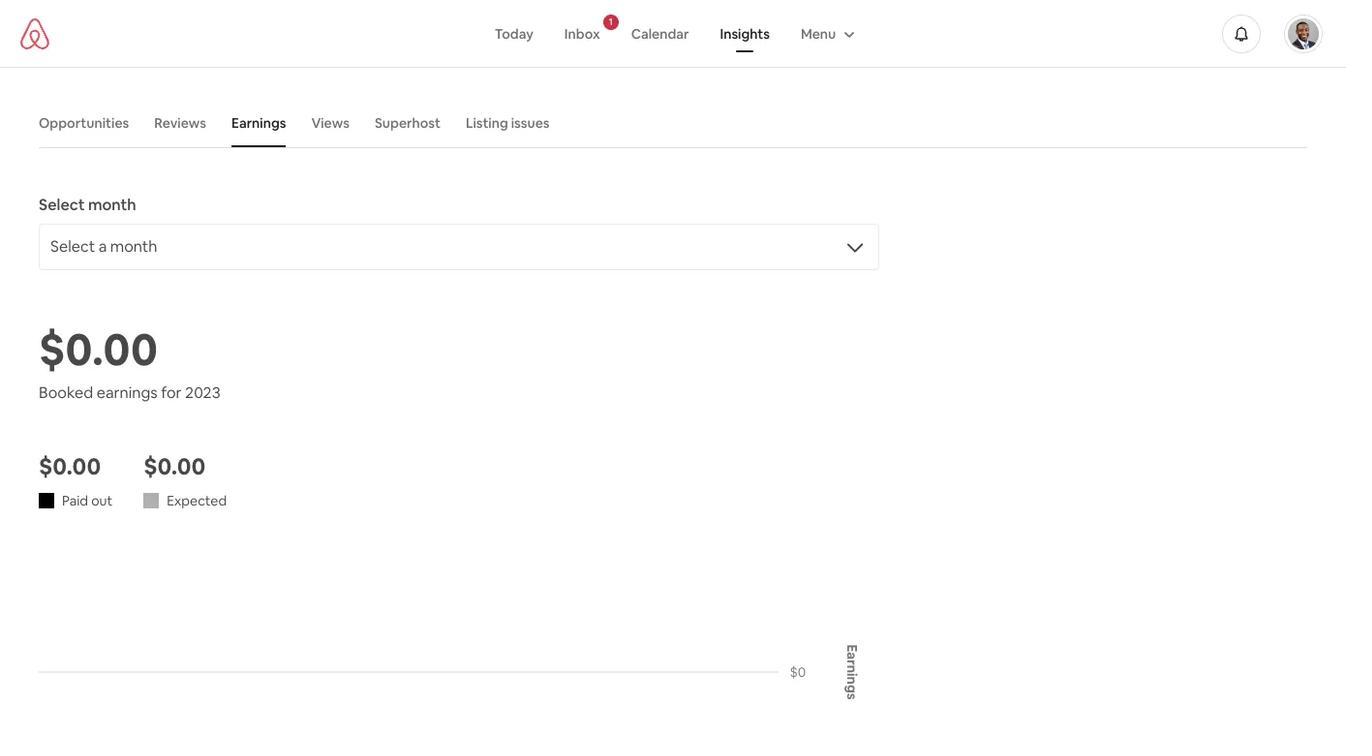 Task type: vqa. For each thing, say whether or not it's contained in the screenshot.
we
no



Task type: describe. For each thing, give the bounding box(es) containing it.
opportunities button
[[29, 105, 139, 141]]

month
[[88, 195, 136, 215]]

expected
[[167, 492, 227, 509]]

inbox 1 calendar
[[564, 15, 689, 42]]

views button
[[302, 105, 359, 141]]

listing
[[466, 114, 508, 132]]

inbox
[[564, 25, 600, 42]]

$0.00 inside $0.00 booked earnings for 2023
[[39, 321, 158, 378]]

listing issues
[[466, 114, 550, 132]]

1
[[609, 15, 613, 28]]

$0.00 booked earnings for 2023
[[39, 321, 220, 403]]

$0.00 for expected
[[143, 451, 206, 481]]

calendar
[[631, 25, 689, 42]]

insights
[[720, 25, 770, 42]]

2 earnings image from the top
[[39, 542, 861, 735]]

paid out
[[62, 492, 112, 509]]

reviews button
[[145, 105, 216, 141]]

today
[[495, 25, 533, 42]]

tab list containing opportunities
[[29, 99, 1307, 147]]

earnings
[[232, 114, 286, 132]]

menu button
[[785, 15, 867, 52]]

1 earnings image from the top
[[39, 534, 879, 735]]

select month
[[39, 195, 136, 215]]

out
[[91, 492, 112, 509]]

paid
[[62, 492, 88, 509]]

issues
[[511, 114, 550, 132]]

opportunities
[[39, 114, 129, 132]]

views
[[311, 114, 350, 132]]

booked
[[39, 383, 93, 403]]

superhost
[[375, 114, 441, 132]]

menu
[[801, 25, 836, 42]]



Task type: locate. For each thing, give the bounding box(es) containing it.
select
[[39, 195, 85, 215]]

calendar link
[[616, 15, 705, 52]]

earnings image
[[39, 534, 879, 735], [39, 542, 861, 735]]

earnings button
[[222, 105, 296, 141]]

main navigation menu image
[[1288, 18, 1319, 49]]

$0.00
[[39, 321, 158, 378], [39, 451, 101, 481], [143, 451, 206, 481]]

insights link
[[705, 15, 785, 52]]

$0.00 up earnings
[[39, 321, 158, 378]]

$0.00 for paid out
[[39, 451, 101, 481]]

today link
[[479, 15, 549, 52]]

superhost button
[[365, 105, 450, 141]]

listing issues button
[[456, 105, 559, 141]]

$0.00 up the expected on the left of page
[[143, 451, 206, 481]]

tab list
[[29, 99, 1307, 147]]

reviews
[[154, 114, 206, 132]]

earnings
[[97, 383, 158, 403]]

2023
[[185, 383, 220, 403]]

$0.00 up paid
[[39, 451, 101, 481]]

for
[[161, 383, 182, 403]]



